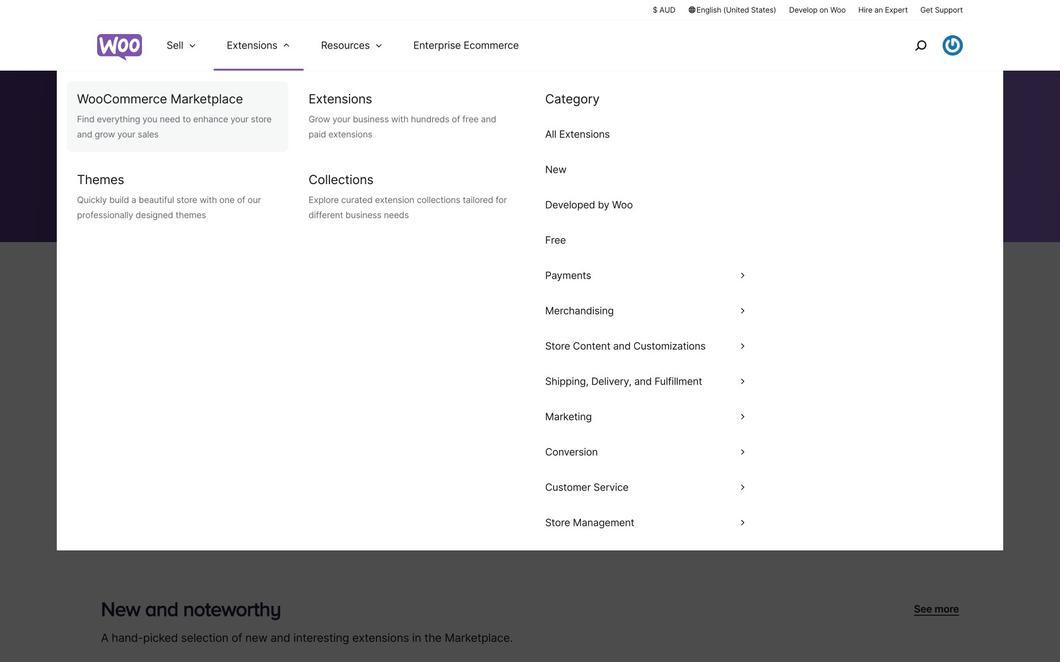 Task type: describe. For each thing, give the bounding box(es) containing it.
search image
[[911, 35, 931, 56]]

service navigation menu element
[[888, 25, 963, 66]]



Task type: vqa. For each thing, say whether or not it's contained in the screenshot.
Describe your issue TEXT FIELD
no



Task type: locate. For each thing, give the bounding box(es) containing it.
open account menu image
[[943, 35, 963, 56]]

None search field
[[97, 174, 413, 222]]



